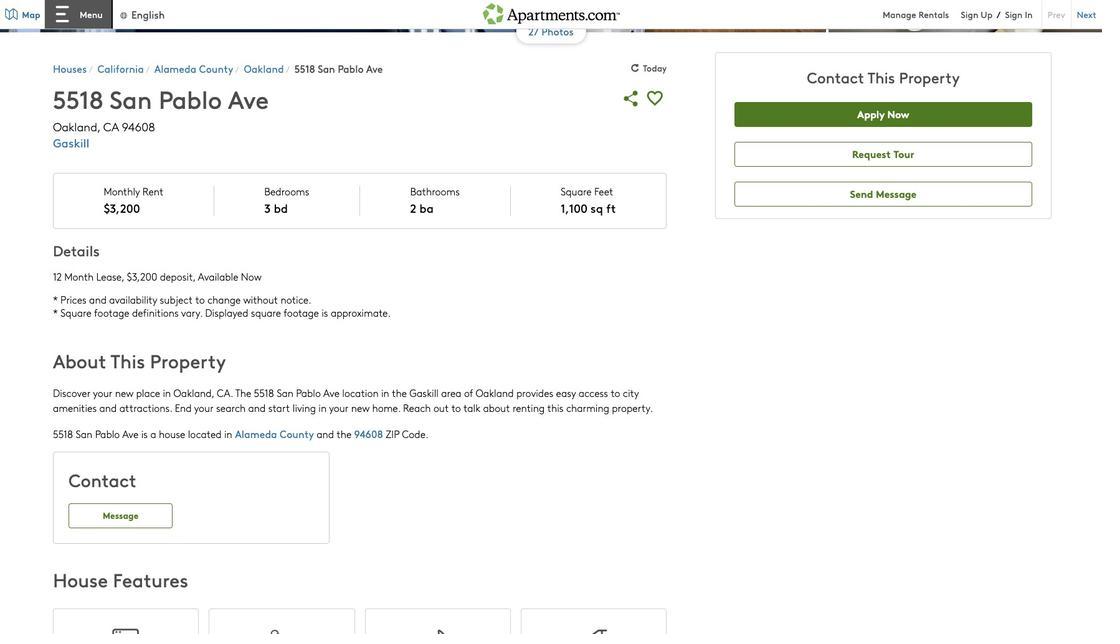 Task type: locate. For each thing, give the bounding box(es) containing it.
alameda down start
[[235, 427, 277, 441]]

english link
[[119, 7, 165, 21]]

2 vertical spatial to
[[451, 402, 461, 415]]

1 horizontal spatial footage
[[284, 306, 319, 319]]

now
[[887, 107, 909, 121], [241, 270, 262, 283]]

apply now button
[[735, 102, 1032, 127]]

0 horizontal spatial now
[[241, 270, 262, 283]]

out
[[434, 402, 449, 415]]

gaskill up 'reach'
[[410, 387, 439, 400]]

to left city
[[611, 387, 620, 400]]

bathrooms
[[410, 185, 460, 198]]

county left oakland link at left top
[[199, 62, 233, 75]]

your
[[93, 387, 112, 400], [194, 402, 214, 415], [329, 402, 349, 415]]

is inside 5518 san pablo ave is a house located in alameda county and the 94608 zip code.
[[141, 428, 148, 441]]

property for about this property
[[150, 348, 226, 374]]

2 vertical spatial oakland
[[476, 387, 514, 400]]

, inside 5518 san pablo ave oakland , ca 94608 gaskill
[[97, 119, 100, 134]]

san
[[318, 62, 335, 75], [110, 82, 152, 116], [277, 387, 293, 400], [76, 428, 92, 441]]

ave for 5518 san pablo ave
[[366, 62, 383, 75]]

1 vertical spatial gaskill
[[410, 387, 439, 400]]

new down "location"
[[351, 402, 370, 415]]

alameda up 5518 san pablo ave oakland , ca 94608 gaskill
[[154, 62, 196, 75]]

1 vertical spatial this
[[111, 348, 145, 374]]

gaskill left the ca
[[53, 134, 89, 151]]

1 vertical spatial is
[[141, 428, 148, 441]]

your right discover at the left bottom
[[93, 387, 112, 400]]

1 vertical spatial new
[[351, 402, 370, 415]]

0 vertical spatial 94608
[[122, 119, 155, 134]]

location
[[342, 387, 379, 400]]

is left a
[[141, 428, 148, 441]]

in up home. in the left of the page
[[381, 387, 389, 400]]

pablo inside 5518 san pablo ave oakland , ca 94608 gaskill
[[159, 82, 222, 116]]

gaskill inside discover your new place in oakland, ca. the 5518 san pablo ave location in the gaskill area of oakland provides easy access to city amenities and attractions. end your search and start living in your new home. reach out to talk about renting this charming property.
[[410, 387, 439, 400]]

0 vertical spatial contact
[[807, 67, 864, 87]]

0 horizontal spatial 94608
[[122, 119, 155, 134]]

1 horizontal spatial county
[[280, 427, 314, 441]]

2 horizontal spatial ,
[[193, 270, 195, 283]]

in right the located
[[224, 428, 232, 441]]

feet
[[594, 185, 613, 198]]

1 vertical spatial to
[[611, 387, 620, 400]]

county
[[199, 62, 233, 75], [280, 427, 314, 441]]

1 vertical spatial the
[[337, 428, 352, 441]]

and
[[89, 293, 107, 306], [99, 402, 117, 415], [248, 402, 266, 415], [317, 428, 334, 441]]

, left the ca
[[97, 119, 100, 134]]

0 horizontal spatial message
[[103, 509, 138, 522]]

manage
[[883, 8, 916, 20]]

city
[[623, 387, 639, 400]]

gaskill inside 5518 san pablo ave oakland , ca 94608 gaskill
[[53, 134, 89, 151]]

the inside 5518 san pablo ave is a house located in alameda county and the 94608 zip code.
[[337, 428, 352, 441]]

details
[[53, 240, 100, 260]]

1 horizontal spatial alameda county link
[[235, 427, 314, 441]]

contact this property
[[807, 67, 960, 87]]

1 horizontal spatial is
[[322, 306, 328, 319]]

1 horizontal spatial contact
[[807, 67, 864, 87]]

san for 5518 san pablo ave oakland , ca 94608 gaskill
[[110, 82, 152, 116]]

1 vertical spatial oakland
[[53, 119, 97, 134]]

0 horizontal spatial footage
[[94, 306, 129, 319]]

san inside 5518 san pablo ave is a house located in alameda county and the 94608 zip code.
[[76, 428, 92, 441]]

1 horizontal spatial gaskill
[[410, 387, 439, 400]]

0 horizontal spatial new
[[115, 387, 133, 400]]

94608 right the ca
[[122, 119, 155, 134]]

0 horizontal spatial alameda
[[154, 62, 196, 75]]

this up apply now
[[868, 67, 895, 87]]

* prices and availability subject to change without notice. * square footage definitions vary. displayed square footage is approximate.
[[53, 293, 391, 319]]

ca
[[103, 119, 119, 134]]

0 horizontal spatial contact
[[68, 468, 136, 493]]

in right living
[[319, 402, 327, 415]]

1 horizontal spatial the
[[392, 387, 407, 400]]

next link
[[1071, 0, 1102, 29]]

send message
[[850, 186, 917, 201]]

ba
[[419, 200, 434, 216]]

is right notice.
[[322, 306, 328, 319]]

sign left up
[[961, 8, 978, 20]]

the up home. in the left of the page
[[392, 387, 407, 400]]

square up the 1,100
[[561, 185, 592, 198]]

to right subject
[[195, 293, 205, 306]]

send message button
[[735, 182, 1032, 207]]

the
[[235, 387, 251, 400]]

5518 down houses
[[53, 82, 103, 116]]

5518 san pablo ave oakland , ca 94608 gaskill
[[53, 82, 269, 151]]

0 horizontal spatial is
[[141, 428, 148, 441]]

5518 down amenities
[[53, 428, 73, 441]]

0 horizontal spatial sign
[[961, 8, 978, 20]]

provides
[[516, 387, 553, 400]]

ave for 5518 san pablo ave is a house located in alameda county and the 94608 zip code.
[[122, 428, 139, 441]]

pablo inside 5518 san pablo ave is a house located in alameda county and the 94608 zip code.
[[95, 428, 120, 441]]

sign left in
[[1005, 8, 1023, 20]]

property up the oakland,
[[150, 348, 226, 374]]

and right amenities
[[99, 402, 117, 415]]

talk
[[464, 402, 480, 415]]

1 horizontal spatial property
[[899, 67, 960, 87]]

0 horizontal spatial county
[[199, 62, 233, 75]]

place
[[136, 387, 160, 400]]

vary.
[[181, 306, 202, 319]]

now inside button
[[887, 107, 909, 121]]

to
[[195, 293, 205, 306], [611, 387, 620, 400], [451, 402, 461, 415]]

gaskill link
[[53, 134, 89, 151]]

1 horizontal spatial sign
[[1005, 8, 1023, 20]]

alameda county link down start
[[235, 427, 314, 441]]

new
[[115, 387, 133, 400], [351, 402, 370, 415]]

0 vertical spatial property
[[899, 67, 960, 87]]

share listing image
[[619, 86, 643, 110]]

0 horizontal spatial ,
[[97, 119, 100, 134]]

5518
[[294, 62, 315, 75], [53, 82, 103, 116], [254, 387, 274, 400], [53, 428, 73, 441]]

,
[[97, 119, 100, 134], [122, 270, 124, 283], [193, 270, 195, 283]]

ave inside 5518 san pablo ave is a house located in alameda county and the 94608 zip code.
[[122, 428, 139, 441]]

square feet 1,100 sq ft
[[561, 185, 616, 216]]

2 sign from the left
[[1005, 8, 1023, 20]]

county down living
[[280, 427, 314, 441]]

2 horizontal spatial oakland
[[476, 387, 514, 400]]

end
[[175, 402, 192, 415]]

this up place at the bottom of the page
[[111, 348, 145, 374]]

property up apply now
[[899, 67, 960, 87]]

contact up "apply"
[[807, 67, 864, 87]]

1 horizontal spatial alameda
[[235, 427, 277, 441]]

0 vertical spatial is
[[322, 306, 328, 319]]

notice.
[[281, 293, 311, 306]]

1 horizontal spatial 94608
[[354, 427, 383, 441]]

rent
[[143, 185, 163, 198]]

0 horizontal spatial alameda county link
[[154, 62, 233, 75]]

sign
[[961, 8, 978, 20], [1005, 8, 1023, 20]]

5518 inside 5518 san pablo ave is a house located in alameda county and the 94608 zip code.
[[53, 428, 73, 441]]

0 vertical spatial this
[[868, 67, 895, 87]]

footage down lease
[[94, 306, 129, 319]]

1 vertical spatial property
[[150, 348, 226, 374]]

0 horizontal spatial the
[[337, 428, 352, 441]]

and right prices
[[89, 293, 107, 306]]

1 horizontal spatial this
[[868, 67, 895, 87]]

today
[[643, 62, 667, 74]]

27 photos
[[528, 24, 574, 38]]

easy
[[556, 387, 576, 400]]

change
[[207, 293, 241, 306]]

*
[[53, 293, 58, 306], [53, 306, 58, 319]]

1 * from the top
[[53, 293, 58, 306]]

footage
[[94, 306, 129, 319], [284, 306, 319, 319]]

, left 'available'
[[193, 270, 195, 283]]

to right out
[[451, 402, 461, 415]]

0 vertical spatial now
[[887, 107, 909, 121]]

5518 right the at the left of page
[[254, 387, 274, 400]]

, up availability
[[122, 270, 124, 283]]

1 horizontal spatial to
[[451, 402, 461, 415]]

rentals
[[919, 8, 949, 20]]

contact
[[807, 67, 864, 87], [68, 468, 136, 493]]

0 vertical spatial to
[[195, 293, 205, 306]]

month
[[64, 270, 94, 283]]

$3,200 down monthly
[[104, 200, 140, 216]]

1 horizontal spatial ,
[[122, 270, 124, 283]]

now up without
[[241, 270, 262, 283]]

0 vertical spatial county
[[199, 62, 233, 75]]

footage right square
[[284, 306, 319, 319]]

message
[[876, 186, 917, 201], [103, 509, 138, 522]]

ave inside discover your new place in oakland, ca. the 5518 san pablo ave location in the gaskill area of oakland provides easy access to city amenities and attractions. end your search and start living in your new home. reach out to talk about renting this charming property.
[[323, 387, 340, 400]]

alameda
[[154, 62, 196, 75], [235, 427, 277, 441]]

0 vertical spatial square
[[561, 185, 592, 198]]

0 vertical spatial $3,200
[[104, 200, 140, 216]]

oakland inside 5518 san pablo ave oakland , ca 94608 gaskill
[[53, 119, 97, 134]]

this
[[868, 67, 895, 87], [111, 348, 145, 374]]

0 vertical spatial the
[[392, 387, 407, 400]]

94608
[[122, 119, 155, 134], [354, 427, 383, 441]]

house
[[159, 428, 185, 441]]

0 horizontal spatial this
[[111, 348, 145, 374]]

ave for 5518 san pablo ave oakland , ca 94608 gaskill
[[228, 82, 269, 116]]

bedrooms 3 bd
[[264, 185, 309, 216]]

is
[[322, 306, 328, 319], [141, 428, 148, 441]]

square down month at the top
[[60, 306, 91, 319]]

5518 right oakland link at left top
[[294, 62, 315, 75]]

$3,200 up availability
[[127, 270, 157, 283]]

your down "location"
[[329, 402, 349, 415]]

the left 94608 link
[[337, 428, 352, 441]]

0 horizontal spatial to
[[195, 293, 205, 306]]

0 vertical spatial gaskill
[[53, 134, 89, 151]]

0 vertical spatial alameda county link
[[154, 62, 233, 75]]

code.
[[402, 428, 429, 441]]

1 vertical spatial contact
[[68, 468, 136, 493]]

1 vertical spatial 94608
[[354, 427, 383, 441]]

contact up the message button
[[68, 468, 136, 493]]

0 horizontal spatial square
[[60, 306, 91, 319]]

oakland inside discover your new place in oakland, ca. the 5518 san pablo ave location in the gaskill area of oakland provides easy access to city amenities and attractions. end your search and start living in your new home. reach out to talk about renting this charming property.
[[476, 387, 514, 400]]

ave inside 5518 san pablo ave oakland , ca 94608 gaskill
[[228, 82, 269, 116]]

0 horizontal spatial oakland
[[53, 119, 97, 134]]

gaskill
[[53, 134, 89, 151], [410, 387, 439, 400]]

94608 left zip
[[354, 427, 383, 441]]

your down the oakland,
[[194, 402, 214, 415]]

12 month lease , $3,200 deposit , available now
[[53, 270, 262, 283]]

now right "apply"
[[887, 107, 909, 121]]

5518 inside discover your new place in oakland, ca. the 5518 san pablo ave location in the gaskill area of oakland provides easy access to city amenities and attractions. end your search and start living in your new home. reach out to talk about renting this charming property.
[[254, 387, 274, 400]]

0 vertical spatial oakland
[[244, 62, 284, 75]]

new left place at the bottom of the page
[[115, 387, 133, 400]]

1 horizontal spatial new
[[351, 402, 370, 415]]

1 horizontal spatial square
[[561, 185, 592, 198]]

1 horizontal spatial message
[[876, 186, 917, 201]]

0 horizontal spatial property
[[150, 348, 226, 374]]

renting
[[513, 402, 545, 415]]

english
[[131, 7, 165, 21]]

0 horizontal spatial gaskill
[[53, 134, 89, 151]]

1 horizontal spatial now
[[887, 107, 909, 121]]

1 vertical spatial square
[[60, 306, 91, 319]]

1 horizontal spatial your
[[194, 402, 214, 415]]

1 horizontal spatial oakland
[[244, 62, 284, 75]]

san inside 5518 san pablo ave oakland , ca 94608 gaskill
[[110, 82, 152, 116]]

and left 94608 link
[[317, 428, 334, 441]]

to inside * prices and availability subject to change without notice. * square footage definitions vary. displayed square footage is approximate.
[[195, 293, 205, 306]]

5518 inside 5518 san pablo ave oakland , ca 94608 gaskill
[[53, 82, 103, 116]]

alameda county link up 5518 san pablo ave oakland , ca 94608 gaskill
[[154, 62, 233, 75]]

ave
[[366, 62, 383, 75], [228, 82, 269, 116], [323, 387, 340, 400], [122, 428, 139, 441]]

in
[[163, 387, 171, 400], [381, 387, 389, 400], [319, 402, 327, 415], [224, 428, 232, 441]]

manage rentals link
[[883, 8, 961, 20]]



Task type: describe. For each thing, give the bounding box(es) containing it.
1 vertical spatial alameda
[[235, 427, 277, 441]]

menu
[[80, 8, 103, 21]]

2 * from the top
[[53, 306, 58, 319]]

about
[[53, 348, 106, 374]]

amenities
[[53, 402, 97, 415]]

menu button
[[45, 0, 113, 29]]

5518 for 5518 san pablo ave
[[294, 62, 315, 75]]

2 footage from the left
[[284, 306, 319, 319]]

without
[[243, 293, 278, 306]]

5518 san pablo ave is a house located in alameda county and the 94608 zip code.
[[53, 427, 429, 441]]

2 horizontal spatial your
[[329, 402, 349, 415]]

area
[[441, 387, 461, 400]]

contact for contact this property
[[807, 67, 864, 87]]

oakland link
[[244, 62, 284, 75]]

living
[[293, 402, 316, 415]]

california
[[97, 62, 144, 75]]

1 vertical spatial county
[[280, 427, 314, 441]]

zip
[[386, 428, 399, 441]]

and inside * prices and availability subject to change without notice. * square footage definitions vary. displayed square footage is approximate.
[[89, 293, 107, 306]]

located
[[188, 428, 222, 441]]

san for 5518 san pablo ave is a house located in alameda county and the 94608 zip code.
[[76, 428, 92, 441]]

monthly
[[104, 185, 140, 198]]

0 vertical spatial alameda
[[154, 62, 196, 75]]

2
[[410, 200, 416, 216]]

apply now
[[857, 107, 909, 121]]

94608 inside 5518 san pablo ave oakland , ca 94608 gaskill
[[122, 119, 155, 134]]

1 vertical spatial now
[[241, 270, 262, 283]]

search
[[216, 402, 246, 415]]

apply
[[857, 107, 885, 121]]

available
[[198, 270, 238, 283]]

prev
[[1048, 8, 1065, 20]]

of
[[464, 387, 473, 400]]

message button
[[68, 504, 173, 529]]

1 sign from the left
[[961, 8, 978, 20]]

sq
[[591, 200, 603, 216]]

square inside the square feet 1,100 sq ft
[[561, 185, 592, 198]]

square
[[251, 306, 281, 319]]

apartments.com logo image
[[483, 0, 620, 24]]

home.
[[372, 402, 400, 415]]

in
[[1025, 8, 1033, 20]]

discover
[[53, 387, 90, 400]]

1 footage from the left
[[94, 306, 129, 319]]

sign in link
[[1005, 8, 1033, 20]]

pablo for 5518 san pablo ave is a house located in alameda county and the 94608 zip code.
[[95, 428, 120, 441]]

/
[[997, 8, 1001, 21]]

and down the at the left of page
[[248, 402, 266, 415]]

reach
[[403, 402, 431, 415]]

monthly rent $3,200
[[104, 185, 163, 216]]

property for contact this property
[[899, 67, 960, 87]]

house
[[53, 567, 108, 593]]

94608 link
[[354, 427, 383, 441]]

27 photos button
[[519, 24, 583, 38]]

start
[[268, 402, 290, 415]]

up
[[981, 8, 993, 20]]

0 horizontal spatial your
[[93, 387, 112, 400]]

prices
[[60, 293, 86, 306]]

alameda county
[[154, 62, 233, 75]]

1 vertical spatial alameda county link
[[235, 427, 314, 441]]

0 vertical spatial message
[[876, 186, 917, 201]]

map link
[[0, 0, 45, 29]]

5518 san pablo ave
[[294, 62, 383, 75]]

san for 5518 san pablo ave
[[318, 62, 335, 75]]

and inside 5518 san pablo ave is a house located in alameda county and the 94608 zip code.
[[317, 428, 334, 441]]

tour
[[894, 147, 914, 161]]

property.
[[612, 402, 653, 415]]

ca.
[[217, 387, 233, 400]]

manage rentals sign up / sign in
[[883, 8, 1033, 21]]

27
[[528, 24, 539, 38]]

$3,200 inside the monthly rent $3,200
[[104, 200, 140, 216]]

this for contact
[[868, 67, 895, 87]]

3
[[264, 200, 271, 216]]

a
[[150, 428, 156, 441]]

features
[[113, 567, 188, 593]]

this for about
[[111, 348, 145, 374]]

approximate.
[[331, 306, 391, 319]]

pablo for 5518 san pablo ave oakland , ca 94608 gaskill
[[159, 82, 222, 116]]

5518 for 5518 san pablo ave is a house located in alameda county and the 94608 zip code.
[[53, 428, 73, 441]]

pablo for 5518 san pablo ave
[[338, 62, 364, 75]]

displayed
[[205, 306, 248, 319]]

availability
[[109, 293, 157, 306]]

houses link
[[53, 62, 87, 75]]

ft
[[606, 200, 616, 216]]

bathrooms 2 ba
[[410, 185, 460, 216]]

definitions
[[132, 306, 179, 319]]

subject
[[160, 293, 193, 306]]

0 vertical spatial new
[[115, 387, 133, 400]]

2 horizontal spatial to
[[611, 387, 620, 400]]

photos
[[542, 24, 574, 38]]

in inside 5518 san pablo ave is a house located in alameda county and the 94608 zip code.
[[224, 428, 232, 441]]

the inside discover your new place in oakland, ca. the 5518 san pablo ave location in the gaskill area of oakland provides easy access to city amenities and attractions. end your search and start living in your new home. reach out to talk about renting this charming property.
[[392, 387, 407, 400]]

contact for contact
[[68, 468, 136, 493]]

deposit
[[160, 270, 193, 283]]

is inside * prices and availability subject to change without notice. * square footage definitions vary. displayed square footage is approximate.
[[322, 306, 328, 319]]

lease
[[96, 270, 122, 283]]

5518 for 5518 san pablo ave oakland , ca 94608 gaskill
[[53, 82, 103, 116]]

san inside discover your new place in oakland, ca. the 5518 san pablo ave location in the gaskill area of oakland provides easy access to city amenities and attractions. end your search and start living in your new home. reach out to talk about renting this charming property.
[[277, 387, 293, 400]]

sign up link
[[961, 8, 993, 20]]

next
[[1077, 8, 1096, 20]]

1 vertical spatial message
[[103, 509, 138, 522]]

this
[[547, 402, 564, 415]]

houses
[[53, 62, 87, 75]]

map
[[22, 8, 40, 20]]

bedrooms
[[264, 185, 309, 198]]

request tour
[[852, 147, 914, 161]]

california link
[[97, 62, 144, 75]]

1,100
[[561, 200, 588, 216]]

send
[[850, 186, 873, 201]]

12
[[53, 270, 62, 283]]

square inside * prices and availability subject to change without notice. * square footage definitions vary. displayed square footage is approximate.
[[60, 306, 91, 319]]

request tour button
[[735, 142, 1032, 167]]

in right place at the bottom of the page
[[163, 387, 171, 400]]

1 vertical spatial $3,200
[[127, 270, 157, 283]]

about
[[483, 402, 510, 415]]

request
[[852, 147, 891, 161]]

attractions.
[[119, 402, 172, 415]]

pablo inside discover your new place in oakland, ca. the 5518 san pablo ave location in the gaskill area of oakland provides easy access to city amenities and attractions. end your search and start living in your new home. reach out to talk about renting this charming property.
[[296, 387, 321, 400]]

discover your new place in oakland, ca. the 5518 san pablo ave location in the gaskill area of oakland provides easy access to city amenities and attractions. end your search and start living in your new home. reach out to talk about renting this charming property.
[[53, 387, 653, 415]]



Task type: vqa. For each thing, say whether or not it's contained in the screenshot.
Pablo
yes



